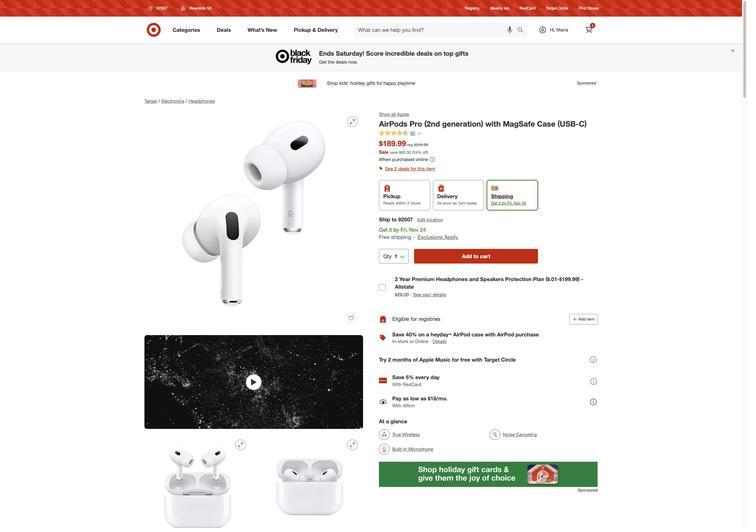 Task type: locate. For each thing, give the bounding box(es) containing it.
built-in microphone button
[[379, 442, 434, 457]]

airpods pro (2nd generation) with magsafe case (usb‑c), 2 of 8, play video image
[[145, 335, 363, 429]]

0 horizontal spatial /
[[159, 98, 160, 104]]

for inside "deals" element
[[452, 356, 459, 363]]

1 vertical spatial item
[[587, 317, 595, 322]]

delivery up soon on the right of the page
[[438, 193, 458, 200]]

on left "top"
[[435, 50, 442, 57]]

pickup inside pickup & delivery link
[[294, 26, 311, 33]]

with inside save 40% on a heyday™ airpod case with airpod purchase in-store or online ∙ details
[[485, 331, 496, 338]]

0 horizontal spatial target
[[145, 98, 157, 104]]

sponsored
[[578, 488, 598, 493]]

target circle
[[546, 6, 569, 11]]

in
[[404, 446, 407, 452]]

see 2 deals for this item
[[385, 166, 436, 172]]

0 vertical spatial 24
[[413, 150, 418, 155]]

1 horizontal spatial it
[[499, 201, 501, 206]]

0 vertical spatial item
[[427, 166, 436, 172]]

0 horizontal spatial it
[[389, 226, 392, 233]]

0 horizontal spatial apple
[[397, 111, 410, 117]]

2 year premium headphones and speakers protection plan ($.01-$199.99) - allstate $29.00 · see plan details
[[395, 276, 584, 298]]

0 horizontal spatial circle
[[501, 356, 516, 363]]

2 / from the left
[[186, 98, 187, 104]]

pay
[[393, 395, 402, 402]]

deals down when purchased online
[[399, 166, 410, 172]]

with up pay
[[393, 381, 402, 387]]

protection
[[506, 276, 532, 283]]

0 horizontal spatial by
[[394, 226, 399, 233]]

with inside the shop all apple airpods pro (2nd generation) with magsafe case (usb‑c)
[[486, 119, 501, 128]]

/ right target link
[[159, 98, 160, 104]]

1 horizontal spatial see
[[413, 292, 422, 297]]

0 horizontal spatial airpod
[[453, 331, 470, 338]]

0 vertical spatial a
[[426, 331, 430, 338]]

pickup left &
[[294, 26, 311, 33]]

deals element
[[379, 327, 598, 370]]

low
[[411, 395, 419, 402]]

target up hi,
[[546, 6, 557, 11]]

headphones up details
[[436, 276, 468, 283]]

as right low in the bottom of the page
[[421, 395, 427, 402]]

deals left "top"
[[417, 50, 433, 57]]

what's
[[248, 26, 265, 33]]

delivery as soon as 1pm today
[[438, 193, 477, 206]]

1 vertical spatial 24
[[522, 201, 527, 206]]

to inside add to cart button
[[474, 253, 479, 260]]

0 horizontal spatial nov
[[409, 226, 419, 233]]

24 inside $189.99 reg $249.99 sale save $ 60.00 ( 24 % off )
[[413, 150, 418, 155]]

1 vertical spatial to
[[474, 253, 479, 260]]

1 vertical spatial headphones
[[436, 276, 468, 283]]

(
[[412, 150, 413, 155]]

fri, inside get it by fri, nov 24 free shipping - exclusions apply.
[[401, 226, 408, 233]]

get inside ends saturday! score incredible deals on top gifts get the deals now.
[[319, 59, 327, 65]]

2 horizontal spatial get
[[491, 201, 498, 206]]

1 vertical spatial on
[[419, 331, 425, 338]]

registry link
[[465, 5, 480, 11]]

0 vertical spatial with
[[486, 119, 501, 128]]

2 vertical spatial target
[[484, 356, 500, 363]]

save 40% on a heyday™ airpod case with airpod purchase link
[[393, 331, 539, 338]]

2 horizontal spatial as
[[453, 201, 457, 206]]

-
[[413, 234, 415, 240], [582, 276, 584, 283]]

to left cart
[[474, 253, 479, 260]]

0 horizontal spatial pickup
[[294, 26, 311, 33]]

1 vertical spatial target
[[145, 98, 157, 104]]

apple inside the shop all apple airpods pro (2nd generation) with magsafe case (usb‑c)
[[397, 111, 410, 117]]

save inside save 40% on a heyday™ airpod case with airpod purchase in-store or online ∙ details
[[393, 331, 405, 338]]

1 vertical spatial see
[[413, 292, 422, 297]]

2 horizontal spatial target
[[546, 6, 557, 11]]

a inside save 40% on a heyday™ airpod case with airpod purchase in-store or online ∙ details
[[426, 331, 430, 338]]

with for airpod
[[485, 331, 496, 338]]

fri, down shipping
[[508, 201, 513, 206]]

target left electronics link
[[145, 98, 157, 104]]

gifts
[[456, 50, 469, 57]]

1 horizontal spatial -
[[582, 276, 584, 283]]

incredible
[[386, 50, 415, 57]]

for right eligible on the bottom right
[[411, 316, 417, 322]]

92507 inside 92507 dropdown button
[[156, 6, 168, 11]]

details
[[433, 339, 447, 344]]

1 vertical spatial with
[[393, 403, 402, 408]]

find
[[579, 6, 587, 11]]

1 horizontal spatial get
[[379, 226, 388, 233]]

1 vertical spatial apple
[[420, 356, 434, 363]]

headphones right electronics
[[189, 98, 215, 104]]

0 vertical spatial target
[[546, 6, 557, 11]]

target
[[546, 6, 557, 11], [145, 98, 157, 104], [484, 356, 500, 363]]

noise canceling button
[[490, 427, 537, 442]]

1 horizontal spatial apple
[[420, 356, 434, 363]]

1 horizontal spatial to
[[474, 253, 479, 260]]

0 vertical spatial -
[[413, 234, 415, 240]]

airpod left case
[[453, 331, 470, 338]]

deals right the
[[336, 59, 347, 65]]

with
[[393, 381, 402, 387], [393, 403, 402, 408]]

0 horizontal spatial get
[[319, 59, 327, 65]]

2 left hours
[[408, 201, 410, 206]]

pickup inside pickup ready within 2 hours
[[384, 193, 401, 200]]

0 horizontal spatial as
[[403, 395, 409, 402]]

delivery right &
[[318, 26, 338, 33]]

airpod left "purchase"
[[497, 331, 514, 338]]

maria
[[557, 27, 569, 32]]

exclusions apply. link
[[418, 234, 459, 240]]

as left 1pm in the top right of the page
[[453, 201, 457, 206]]

0 horizontal spatial to
[[392, 216, 397, 223]]

nov
[[514, 201, 521, 206], [409, 226, 419, 233]]

it up free
[[389, 226, 392, 233]]

ends
[[319, 50, 334, 57]]

0 vertical spatial add
[[462, 253, 472, 260]]

0 vertical spatial it
[[499, 201, 501, 206]]

1 horizontal spatial fri,
[[508, 201, 513, 206]]

1 vertical spatial fri,
[[401, 226, 408, 233]]

($.01-
[[546, 276, 560, 283]]

redcard right ad
[[520, 6, 536, 11]]

2 left year
[[395, 276, 398, 283]]

1 horizontal spatial circle
[[558, 6, 569, 11]]

shop all apple airpods pro (2nd generation) with magsafe case (usb‑c)
[[379, 111, 587, 128]]

0 vertical spatial by
[[502, 201, 507, 206]]

0 vertical spatial nov
[[514, 201, 521, 206]]

1 horizontal spatial /
[[186, 98, 187, 104]]

headphones inside 2 year premium headphones and speakers protection plan ($.01-$199.99) - allstate $29.00 · see plan details
[[436, 276, 468, 283]]

1 vertical spatial circle
[[501, 356, 516, 363]]

every
[[416, 374, 429, 380]]

0 vertical spatial with
[[393, 381, 402, 387]]

target for target circle
[[546, 6, 557, 11]]

1 horizontal spatial by
[[502, 201, 507, 206]]

%
[[418, 150, 422, 155]]

apple
[[397, 111, 410, 117], [420, 356, 434, 363]]

circle
[[558, 6, 569, 11], [501, 356, 516, 363]]

true
[[393, 432, 401, 437]]

1 vertical spatial it
[[389, 226, 392, 233]]

0 vertical spatial to
[[392, 216, 397, 223]]

shipping get it by fri, nov 24
[[491, 193, 527, 206]]

or
[[410, 339, 414, 344]]

with for magsafe
[[486, 119, 501, 128]]

by
[[502, 201, 507, 206], [394, 226, 399, 233]]

/ right electronics link
[[186, 98, 187, 104]]

0 vertical spatial delivery
[[318, 26, 338, 33]]

1 horizontal spatial item
[[587, 317, 595, 322]]

1 vertical spatial deals
[[336, 59, 347, 65]]

1 horizontal spatial 92507
[[399, 216, 413, 223]]

delivery
[[318, 26, 338, 33], [438, 193, 458, 200]]

fri, up shipping
[[401, 226, 408, 233]]

on inside ends saturday! score incredible deals on top gifts get the deals now.
[[435, 50, 442, 57]]

se
[[207, 6, 212, 11]]

get up free
[[379, 226, 388, 233]]

true wireless
[[393, 432, 420, 437]]

a right at
[[386, 418, 389, 425]]

2 inside 2 year premium headphones and speakers protection plan ($.01-$199.99) - allstate $29.00 · see plan details
[[395, 276, 398, 283]]

None checkbox
[[379, 284, 386, 291]]

0 vertical spatial for
[[411, 166, 417, 172]]

at a glance
[[379, 418, 408, 425]]

0 horizontal spatial item
[[427, 166, 436, 172]]

redcard
[[520, 6, 536, 11], [403, 381, 422, 387]]

1 vertical spatial pickup
[[384, 193, 401, 200]]

pickup up ready
[[384, 193, 401, 200]]

0 vertical spatial apple
[[397, 111, 410, 117]]

by down shipping
[[502, 201, 507, 206]]

2 with from the top
[[393, 403, 402, 408]]

headphones link
[[189, 98, 215, 104]]

0 horizontal spatial see
[[385, 166, 393, 172]]

0 vertical spatial deals
[[417, 50, 433, 57]]

redcard down 5%
[[403, 381, 422, 387]]

2 save from the top
[[393, 374, 405, 380]]

0 horizontal spatial -
[[413, 234, 415, 240]]

5%
[[406, 374, 414, 380]]

0 horizontal spatial 24
[[413, 150, 418, 155]]

2 horizontal spatial 24
[[522, 201, 527, 206]]

1 horizontal spatial deals
[[399, 166, 410, 172]]

as inside delivery as soon as 1pm today
[[453, 201, 457, 206]]

1 vertical spatial nov
[[409, 226, 419, 233]]

for left 'free'
[[452, 356, 459, 363]]

save 5% every day with redcard
[[393, 374, 440, 387]]

0 vertical spatial get
[[319, 59, 327, 65]]

generation)
[[442, 119, 484, 128]]

target for target / electronics / headphones
[[145, 98, 157, 104]]

1 horizontal spatial delivery
[[438, 193, 458, 200]]

allstate
[[395, 283, 414, 290]]

magsafe
[[503, 119, 535, 128]]

1 horizontal spatial nov
[[514, 201, 521, 206]]

ends saturday! score incredible deals on top gifts get the deals now.
[[319, 50, 469, 65]]

pickup for &
[[294, 26, 311, 33]]

add inside add to cart button
[[462, 253, 472, 260]]

with right 'free'
[[472, 356, 483, 363]]

add inside add item button
[[579, 317, 586, 322]]

save
[[393, 331, 405, 338], [393, 374, 405, 380]]

1 vertical spatial get
[[491, 201, 498, 206]]

1 vertical spatial by
[[394, 226, 399, 233]]

1 vertical spatial save
[[393, 374, 405, 380]]

1 save from the top
[[393, 331, 405, 338]]

1 with from the top
[[393, 381, 402, 387]]

0 horizontal spatial deals
[[336, 59, 347, 65]]

save for 5%
[[393, 374, 405, 380]]

deals link
[[211, 23, 239, 37]]

riverside se button
[[177, 2, 216, 14]]

0 vertical spatial see
[[385, 166, 393, 172]]

2 vertical spatial deals
[[399, 166, 410, 172]]

and
[[470, 276, 479, 283]]

to for cart
[[474, 253, 479, 260]]

shop
[[379, 111, 390, 117]]

1 horizontal spatial add
[[579, 317, 586, 322]]

built-in microphone
[[393, 446, 434, 452]]

advertisement region
[[139, 75, 603, 91], [379, 462, 598, 487]]

with down pay
[[393, 403, 402, 408]]

target inside "deals" element
[[484, 356, 500, 363]]

what's new
[[248, 26, 277, 33]]

0 horizontal spatial add
[[462, 253, 472, 260]]

save left 5%
[[393, 374, 405, 380]]

0 vertical spatial fri,
[[508, 201, 513, 206]]

1
[[395, 253, 398, 260]]

with left magsafe
[[486, 119, 501, 128]]

save inside save 5% every day with redcard
[[393, 374, 405, 380]]

- right $199.99) in the bottom of the page
[[582, 276, 584, 283]]

redcard inside save 5% every day with redcard
[[403, 381, 422, 387]]

apple right of
[[420, 356, 434, 363]]

a up the online
[[426, 331, 430, 338]]

with
[[486, 119, 501, 128], [485, 331, 496, 338], [472, 356, 483, 363]]

registry
[[465, 6, 480, 11]]

1 horizontal spatial as
[[421, 395, 427, 402]]

1 vertical spatial add
[[579, 317, 586, 322]]

by up shipping
[[394, 226, 399, 233]]

add for add item
[[579, 317, 586, 322]]

glance
[[391, 418, 408, 425]]

it down shipping
[[499, 201, 501, 206]]

edit
[[418, 217, 426, 222]]

hours
[[411, 201, 421, 206]]

as
[[453, 201, 457, 206], [403, 395, 409, 402], [421, 395, 427, 402]]

to right ship
[[392, 216, 397, 223]]

weekly
[[491, 6, 503, 11]]

2 vertical spatial get
[[379, 226, 388, 233]]

circle left find
[[558, 6, 569, 11]]

0 horizontal spatial fri,
[[401, 226, 408, 233]]

What can we help you find? suggestions appear below search field
[[354, 23, 519, 37]]

electronics
[[161, 98, 184, 104]]

0 horizontal spatial redcard
[[403, 381, 422, 387]]

2 vertical spatial with
[[472, 356, 483, 363]]

1 horizontal spatial on
[[435, 50, 442, 57]]

off
[[423, 150, 427, 155]]

purchase
[[516, 331, 539, 338]]

0 horizontal spatial 92507
[[156, 6, 168, 11]]

airpods pro (2nd generation) with magsafe case (usb‑c), 3 of 8 image
[[145, 434, 251, 528]]

apple right all
[[397, 111, 410, 117]]

save up in-
[[393, 331, 405, 338]]

add
[[462, 253, 472, 260], [579, 317, 586, 322]]

1 vertical spatial with
[[485, 331, 496, 338]]

airpods pro (2nd generation) with magsafe case (usb‑c), 4 of 8 image
[[257, 434, 363, 528]]

get left the
[[319, 59, 327, 65]]

for left 'this'
[[411, 166, 417, 172]]

search
[[515, 27, 531, 34]]

soon
[[443, 201, 452, 206]]

- inside 2 year premium headphones and speakers protection plan ($.01-$199.99) - allstate $29.00 · see plan details
[[582, 276, 584, 283]]

0 vertical spatial on
[[435, 50, 442, 57]]

- right shipping
[[413, 234, 415, 240]]

see right ·
[[413, 292, 422, 297]]

0 horizontal spatial headphones
[[189, 98, 215, 104]]

reg
[[407, 142, 413, 147]]

with right case
[[485, 331, 496, 338]]

as for soon
[[453, 201, 457, 206]]

1 horizontal spatial 24
[[420, 226, 426, 233]]

target right 'free'
[[484, 356, 500, 363]]

on up the online
[[419, 331, 425, 338]]

0 vertical spatial 92507
[[156, 6, 168, 11]]

registries
[[419, 316, 441, 322]]

1 vertical spatial redcard
[[403, 381, 422, 387]]

2 right try at the right
[[388, 356, 391, 363]]

airpods
[[379, 119, 408, 128]]

as up the 'affirm'
[[403, 395, 409, 402]]

nov inside get it by fri, nov 24 free shipping - exclusions apply.
[[409, 226, 419, 233]]

1 vertical spatial 92507
[[399, 216, 413, 223]]

target circle link
[[546, 5, 569, 11]]

circle down "purchase"
[[501, 356, 516, 363]]

see down when
[[385, 166, 393, 172]]

get down shipping
[[491, 201, 498, 206]]



Task type: vqa. For each thing, say whether or not it's contained in the screenshot.
the Tilt Camera Up 30° image
no



Task type: describe. For each thing, give the bounding box(es) containing it.
1 airpod from the left
[[453, 331, 470, 338]]

delivery inside delivery as soon as 1pm today
[[438, 193, 458, 200]]

edit location button
[[417, 216, 444, 223]]

hi,
[[550, 27, 556, 32]]

1 / from the left
[[159, 98, 160, 104]]

categories
[[173, 26, 200, 33]]

(usb‑c)
[[558, 119, 587, 128]]

case
[[537, 119, 556, 128]]

day
[[431, 374, 440, 380]]

store
[[398, 339, 409, 344]]

pickup for ready
[[384, 193, 401, 200]]

92 link
[[379, 130, 422, 137]]

qty 1
[[384, 253, 398, 260]]

as for low
[[421, 395, 427, 402]]

1 vertical spatial advertisement region
[[379, 462, 598, 487]]

details button
[[433, 338, 447, 345]]

pickup & delivery
[[294, 26, 338, 33]]

details
[[433, 292, 447, 297]]

add to cart
[[462, 253, 491, 260]]

free
[[461, 356, 471, 363]]

eligible for registries
[[393, 316, 441, 322]]

plan
[[533, 276, 545, 283]]

1 horizontal spatial redcard
[[520, 6, 536, 11]]

by inside shipping get it by fri, nov 24
[[502, 201, 507, 206]]

apply.
[[445, 234, 459, 240]]

year
[[400, 276, 411, 283]]

weekly ad link
[[491, 5, 509, 11]]

save 40% on a heyday™ airpod case with airpod purchase in-store or online ∙ details
[[393, 331, 539, 344]]

apple inside "deals" element
[[420, 356, 434, 363]]

get it by fri, nov 24 free shipping - exclusions apply.
[[379, 226, 459, 240]]

∙
[[430, 339, 431, 344]]

2 down purchased
[[395, 166, 397, 172]]

24 inside get it by fri, nov 24 free shipping - exclusions apply.
[[420, 226, 426, 233]]

save
[[390, 150, 398, 155]]

92
[[410, 130, 416, 136]]

image gallery element
[[145, 111, 363, 528]]

weekly ad
[[491, 6, 509, 11]]

$189.99 reg $249.99 sale save $ 60.00 ( 24 % off )
[[379, 138, 429, 155]]

airpods pro (2nd generation) with magsafe case (usb‑c), 1 of 8 image
[[145, 111, 363, 330]]

by inside get it by fri, nov 24 free shipping - exclusions apply.
[[394, 226, 399, 233]]

music
[[436, 356, 451, 363]]

pickup & delivery link
[[288, 23, 346, 37]]

case
[[472, 331, 484, 338]]

categories link
[[167, 23, 209, 37]]

40%
[[406, 331, 417, 338]]

2 horizontal spatial deals
[[417, 50, 433, 57]]

2 airpod from the left
[[497, 331, 514, 338]]

what's new link
[[242, 23, 286, 37]]

·
[[410, 291, 412, 298]]

wireless
[[403, 432, 420, 437]]

fri, inside shipping get it by fri, nov 24
[[508, 201, 513, 206]]

it inside get it by fri, nov 24 free shipping - exclusions apply.
[[389, 226, 392, 233]]

to for 92507
[[392, 216, 397, 223]]

see inside 2 year premium headphones and speakers protection plan ($.01-$199.99) - allstate $29.00 · see plan details
[[413, 292, 422, 297]]

it inside shipping get it by fri, nov 24
[[499, 201, 501, 206]]

circle inside "deals" element
[[501, 356, 516, 363]]

add item
[[579, 317, 595, 322]]

new
[[266, 26, 277, 33]]

noise
[[503, 432, 515, 437]]

nov inside shipping get it by fri, nov 24
[[514, 201, 521, 206]]

premium
[[412, 276, 435, 283]]

now.
[[348, 59, 358, 65]]

on inside save 40% on a heyday™ airpod case with airpod purchase in-store or online ∙ details
[[419, 331, 425, 338]]

item inside button
[[587, 317, 595, 322]]

)
[[427, 150, 429, 155]]

24 inside shipping get it by fri, nov 24
[[522, 201, 527, 206]]

microphone
[[409, 446, 434, 452]]

try 2 months of apple music for free with target circle
[[379, 356, 516, 363]]

1 vertical spatial for
[[411, 316, 417, 322]]

0 horizontal spatial a
[[386, 418, 389, 425]]

when purchased online
[[379, 156, 428, 162]]

get inside get it by fri, nov 24 free shipping - exclusions apply.
[[379, 226, 388, 233]]

with inside pay as low as $18/mo. with affirm
[[393, 403, 402, 408]]

qty
[[384, 253, 392, 260]]

of
[[413, 356, 418, 363]]

0 vertical spatial advertisement region
[[139, 75, 603, 91]]

hi, maria
[[550, 27, 569, 32]]

pro
[[410, 119, 423, 128]]

60.00
[[401, 150, 411, 155]]

ship to 92507
[[379, 216, 413, 223]]

&
[[313, 26, 316, 33]]

get inside shipping get it by fri, nov 24
[[491, 201, 498, 206]]

save for 40%
[[393, 331, 405, 338]]

online
[[415, 339, 429, 344]]

shipping
[[491, 193, 514, 200]]

$18/mo.
[[428, 395, 448, 402]]

in-
[[393, 339, 398, 344]]

2 inside "deals" element
[[388, 356, 391, 363]]

2 down stores
[[592, 24, 594, 28]]

0 vertical spatial headphones
[[189, 98, 215, 104]]

edit location
[[418, 217, 443, 222]]

built-
[[393, 446, 404, 452]]

within
[[396, 201, 407, 206]]

with inside save 5% every day with redcard
[[393, 381, 402, 387]]

see plan details button
[[413, 291, 447, 298]]

add to cart button
[[415, 249, 538, 264]]

92507 button
[[145, 2, 175, 14]]

today
[[467, 201, 477, 206]]

canceling
[[516, 432, 537, 437]]

target link
[[145, 98, 157, 104]]

plan
[[423, 292, 432, 297]]

this
[[418, 166, 425, 172]]

location
[[427, 217, 443, 222]]

0 horizontal spatial delivery
[[318, 26, 338, 33]]

as
[[438, 201, 442, 206]]

speakers
[[481, 276, 504, 283]]

exclusions
[[418, 234, 443, 240]]

stores
[[588, 6, 599, 11]]

deals
[[217, 26, 231, 33]]

(2nd
[[425, 119, 440, 128]]

at
[[379, 418, 385, 425]]

for inside see 2 deals for this item link
[[411, 166, 417, 172]]

add for add to cart
[[462, 253, 472, 260]]

months
[[393, 356, 412, 363]]

2 inside pickup ready within 2 hours
[[408, 201, 410, 206]]

pickup ready within 2 hours
[[384, 193, 421, 206]]

- inside get it by fri, nov 24 free shipping - exclusions apply.
[[413, 234, 415, 240]]

purchased
[[393, 156, 415, 162]]

all
[[392, 111, 396, 117]]

heyday™
[[431, 331, 452, 338]]



